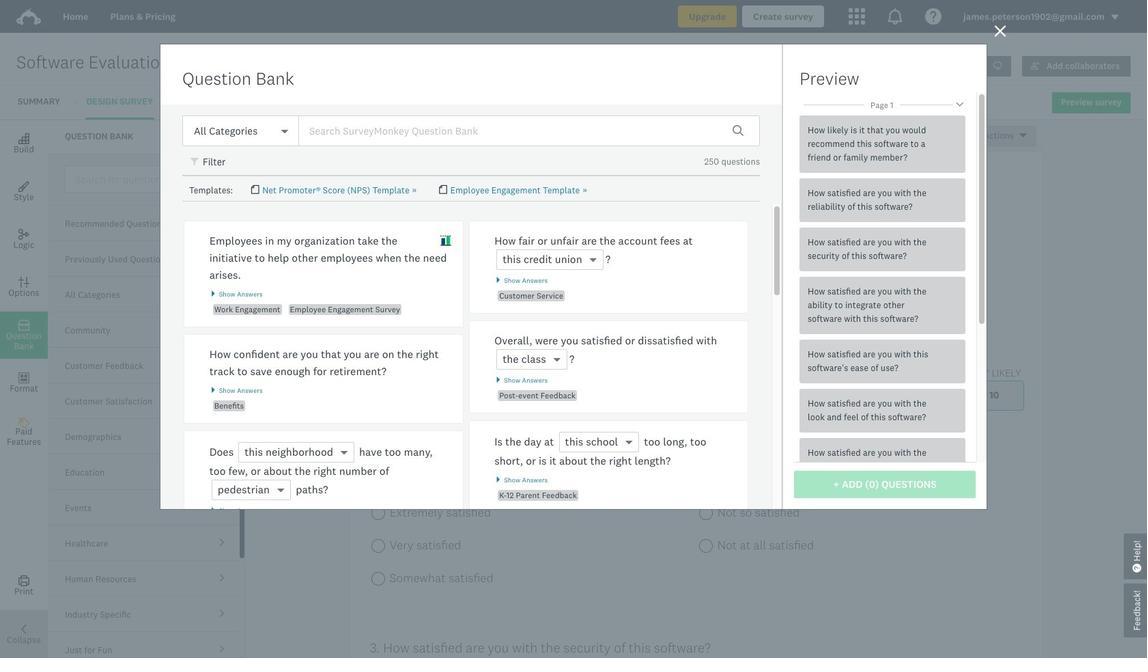 Task type: describe. For each thing, give the bounding box(es) containing it.
help icon image
[[926, 8, 942, 25]]

2 products icon image from the left
[[888, 8, 904, 25]]

Search for questions text field
[[65, 165, 238, 193]]



Task type: vqa. For each thing, say whether or not it's contained in the screenshot.
left "icon   XJTfE"
yes



Task type: locate. For each thing, give the bounding box(es) containing it.
1 products icon image from the left
[[849, 8, 866, 25]]

0 horizontal spatial products icon image
[[849, 8, 866, 25]]

0 horizontal spatial icon   xjtfe image
[[191, 158, 200, 167]]

1 horizontal spatial products icon image
[[888, 8, 904, 25]]

Search SurveyMonkey Question Bank text field
[[299, 115, 761, 146]]

1 horizontal spatial icon   xjtfe image
[[440, 235, 452, 247]]

1 vertical spatial icon   xjtfe image
[[440, 235, 452, 247]]

products icon image
[[849, 8, 866, 25], [888, 8, 904, 25]]

icon   xjtfe image
[[191, 158, 200, 167], [440, 235, 452, 247]]

surveymonkey logo image
[[16, 8, 41, 25]]

0 vertical spatial icon   xjtfe image
[[191, 158, 200, 167]]



